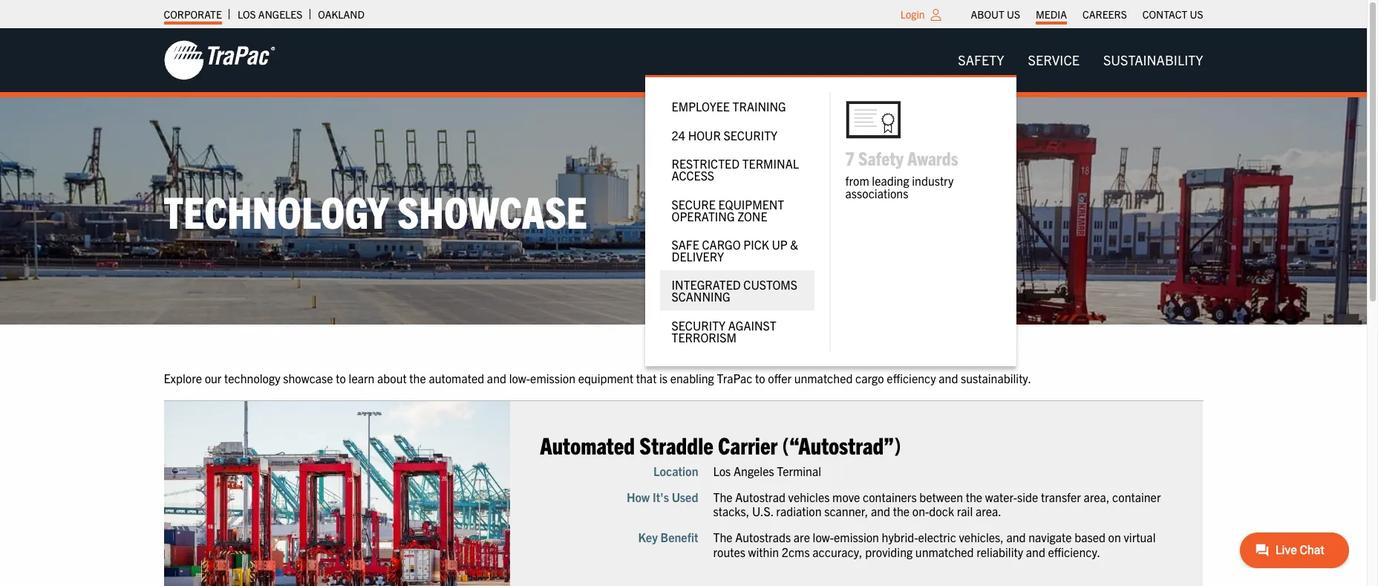 Task type: locate. For each thing, give the bounding box(es) containing it.
hybrid-
[[882, 530, 919, 545]]

integrated customs scanning menu item
[[660, 270, 831, 311]]

1 horizontal spatial angeles
[[734, 464, 775, 478]]

security
[[724, 128, 778, 142], [672, 318, 726, 333]]

carrier
[[718, 430, 778, 459]]

1 horizontal spatial to
[[756, 371, 766, 386]]

terminal down the 24 hour security link on the top of the page
[[743, 156, 799, 171]]

0 vertical spatial security
[[724, 128, 778, 142]]

restricted terminal access link
[[660, 149, 815, 190]]

about us link
[[971, 4, 1021, 25]]

and left the navigate
[[1007, 530, 1026, 545]]

menu bar containing about us
[[964, 4, 1212, 25]]

providing
[[866, 544, 913, 559]]

0 vertical spatial terminal
[[743, 156, 799, 171]]

angeles for los angeles
[[258, 7, 303, 21]]

low- right the are
[[813, 530, 834, 545]]

cargo
[[702, 237, 741, 252]]

7 safety awards from leading industry associations
[[846, 146, 959, 201]]

against
[[729, 318, 777, 333]]

unmatched inside the autostrads are low-emission hybrid-electric vehicles, and navigate based on virtual routes within 2cms accuracy, providing unmatched reliability and efficiency.
[[916, 544, 974, 559]]

los down automated straddle carrier ("autostrad")
[[714, 464, 731, 478]]

us right contact
[[1191, 7, 1204, 21]]

the left on-
[[894, 504, 910, 519]]

emission down scanner,
[[834, 530, 880, 545]]

about
[[377, 371, 407, 386]]

los inside automated straddle carrier ("autostrad") main content
[[714, 464, 731, 478]]

stacks,
[[714, 504, 750, 519]]

terminal inside restricted terminal access
[[743, 156, 799, 171]]

low-
[[509, 371, 531, 386], [813, 530, 834, 545]]

0 horizontal spatial us
[[1007, 7, 1021, 21]]

safety
[[959, 51, 1005, 68], [859, 146, 904, 170]]

1 vertical spatial safety
[[859, 146, 904, 170]]

1 vertical spatial low-
[[813, 530, 834, 545]]

login
[[901, 7, 925, 21]]

zone
[[738, 208, 768, 223]]

0 vertical spatial the
[[714, 490, 733, 505]]

7 safety awards menu bar
[[645, 45, 1216, 366]]

and
[[487, 371, 507, 386], [939, 371, 959, 386], [871, 504, 891, 519], [1007, 530, 1026, 545], [1027, 544, 1046, 559]]

us right about
[[1007, 7, 1021, 21]]

transfer
[[1042, 490, 1082, 505]]

1 the from the top
[[714, 490, 733, 505]]

about us
[[971, 7, 1021, 21]]

technology showcase
[[164, 184, 588, 238]]

1 vertical spatial angeles
[[734, 464, 775, 478]]

u.s.
[[752, 504, 774, 519]]

the left the water- on the right bottom
[[966, 490, 983, 505]]

emission inside the autostrads are low-emission hybrid-electric vehicles, and navigate based on virtual routes within 2cms accuracy, providing unmatched reliability and efficiency.
[[834, 530, 880, 545]]

0 vertical spatial angeles
[[258, 7, 303, 21]]

0 vertical spatial emission
[[531, 371, 576, 386]]

the down stacks,
[[714, 530, 733, 545]]

1 vertical spatial emission
[[834, 530, 880, 545]]

safety up leading
[[859, 146, 904, 170]]

the right about
[[410, 371, 426, 386]]

("autostrad")
[[783, 430, 902, 459]]

0 vertical spatial safety
[[959, 51, 1005, 68]]

cargo
[[856, 371, 885, 386]]

0 horizontal spatial los
[[238, 7, 256, 21]]

corporate image
[[164, 39, 275, 81]]

and inside the autostrad vehicles move containers between the water-side transfer area, container stacks, u.s. radiation scanner, and the on-dock rail area.
[[871, 504, 891, 519]]

los inside "los angeles" link
[[238, 7, 256, 21]]

equipment
[[719, 197, 785, 211]]

low- right automated
[[509, 371, 531, 386]]

container
[[1113, 490, 1162, 505]]

move
[[833, 490, 861, 505]]

the inside the autostrads are low-emission hybrid-electric vehicles, and navigate based on virtual routes within 2cms accuracy, providing unmatched reliability and efficiency.
[[714, 530, 733, 545]]

us inside about us link
[[1007, 7, 1021, 21]]

automated
[[540, 430, 635, 459]]

1 horizontal spatial safety
[[959, 51, 1005, 68]]

careers
[[1083, 7, 1128, 21]]

emission
[[531, 371, 576, 386], [834, 530, 880, 545]]

us
[[1007, 7, 1021, 21], [1191, 7, 1204, 21]]

and right reliability
[[1027, 544, 1046, 559]]

sustainability.
[[961, 371, 1032, 386]]

2 us from the left
[[1191, 7, 1204, 21]]

key
[[638, 530, 658, 545]]

los angeles terminal
[[714, 464, 822, 478]]

containers
[[863, 490, 917, 505]]

autostrad
[[736, 490, 786, 505]]

to left offer
[[756, 371, 766, 386]]

within
[[749, 544, 779, 559]]

2 horizontal spatial the
[[966, 490, 983, 505]]

unmatched right offer
[[795, 371, 853, 386]]

on-
[[913, 504, 930, 519]]

0 horizontal spatial angeles
[[258, 7, 303, 21]]

2 the from the top
[[714, 530, 733, 545]]

area,
[[1084, 490, 1110, 505]]

location
[[654, 464, 699, 478]]

1 horizontal spatial unmatched
[[916, 544, 974, 559]]

0 horizontal spatial to
[[336, 371, 346, 386]]

associations
[[846, 186, 909, 201]]

1 vertical spatial the
[[714, 530, 733, 545]]

showcase
[[398, 184, 588, 238]]

trapac
[[717, 371, 753, 386]]

water-
[[986, 490, 1018, 505]]

los angeles
[[238, 7, 303, 21]]

media link
[[1036, 4, 1068, 25]]

1 horizontal spatial us
[[1191, 7, 1204, 21]]

safety down about
[[959, 51, 1005, 68]]

emission left the equipment on the left bottom
[[531, 371, 576, 386]]

angeles up autostrad
[[734, 464, 775, 478]]

our
[[205, 371, 222, 386]]

unmatched down dock at the right of page
[[916, 544, 974, 559]]

safety inside safety link
[[959, 51, 1005, 68]]

1 us from the left
[[1007, 7, 1021, 21]]

1 vertical spatial security
[[672, 318, 726, 333]]

contact us link
[[1143, 4, 1204, 25]]

learn
[[349, 371, 375, 386]]

explore
[[164, 371, 202, 386]]

key benefit
[[638, 530, 699, 545]]

integrated customs scanning
[[672, 277, 798, 304]]

angeles
[[258, 7, 303, 21], [734, 464, 775, 478]]

0 horizontal spatial emission
[[531, 371, 576, 386]]

employee
[[672, 99, 730, 114]]

it's
[[653, 490, 669, 505]]

security down training at the right top
[[724, 128, 778, 142]]

us inside contact us link
[[1191, 7, 1204, 21]]

rail
[[957, 504, 973, 519]]

angeles left oakland link at the top left
[[258, 7, 303, 21]]

0 horizontal spatial low-
[[509, 371, 531, 386]]

secure equipment operating zone link
[[660, 190, 815, 230]]

angeles inside automated straddle carrier ("autostrad") main content
[[734, 464, 775, 478]]

terminal up vehicles
[[777, 464, 822, 478]]

oakland
[[318, 7, 365, 21]]

los for los angeles terminal
[[714, 464, 731, 478]]

1 vertical spatial los
[[714, 464, 731, 478]]

the autostrad vehicles move containers between the water-side transfer area, container stacks, u.s. radiation scanner, and the on-dock rail area.
[[714, 490, 1162, 519]]

side
[[1018, 490, 1039, 505]]

and up hybrid-
[[871, 504, 891, 519]]

1 horizontal spatial emission
[[834, 530, 880, 545]]

los for los angeles
[[238, 7, 256, 21]]

corporate link
[[164, 4, 222, 25]]

offer
[[768, 371, 792, 386]]

0 horizontal spatial safety
[[859, 146, 904, 170]]

to left learn in the left bottom of the page
[[336, 371, 346, 386]]

0 vertical spatial low-
[[509, 371, 531, 386]]

angeles for los angeles terminal
[[734, 464, 775, 478]]

security down the scanning
[[672, 318, 726, 333]]

menu bar
[[964, 4, 1212, 25]]

0 vertical spatial los
[[238, 7, 256, 21]]

virtual
[[1124, 530, 1156, 545]]

1 horizontal spatial los
[[714, 464, 731, 478]]

los up corporate image
[[238, 7, 256, 21]]

pick
[[744, 237, 769, 252]]

1 vertical spatial unmatched
[[916, 544, 974, 559]]

1 vertical spatial terminal
[[777, 464, 822, 478]]

0 vertical spatial unmatched
[[795, 371, 853, 386]]

1 horizontal spatial low-
[[813, 530, 834, 545]]

restricted terminal access
[[672, 156, 799, 183]]

the left autostrad
[[714, 490, 733, 505]]

secure equipment operating zone
[[672, 197, 785, 223]]

the inside the autostrad vehicles move containers between the water-side transfer area, container stacks, u.s. radiation scanner, and the on-dock rail area.
[[714, 490, 733, 505]]



Task type: describe. For each thing, give the bounding box(es) containing it.
security against terrorism link
[[660, 311, 815, 351]]

7 safety awards menu item
[[846, 92, 1002, 201]]

how it's used
[[627, 490, 699, 505]]

on
[[1109, 530, 1122, 545]]

employee training link
[[660, 92, 815, 121]]

&
[[791, 237, 799, 252]]

from
[[846, 173, 870, 188]]

the for the autostrad vehicles move containers between the water-side transfer area, container stacks, u.s. radiation scanner, and the on-dock rail area.
[[714, 490, 733, 505]]

navigate
[[1029, 530, 1072, 545]]

access
[[672, 168, 715, 183]]

vehicles,
[[960, 530, 1004, 545]]

24 hour security
[[672, 128, 778, 142]]

media
[[1036, 7, 1068, 21]]

safety inside 7 safety awards from leading industry associations
[[859, 146, 904, 170]]

careers link
[[1083, 4, 1128, 25]]

straddle
[[640, 430, 714, 459]]

24 hour security link
[[660, 121, 815, 149]]

2cms
[[782, 544, 810, 559]]

leading
[[872, 173, 910, 188]]

restricted
[[672, 156, 740, 171]]

los angeles link
[[238, 4, 303, 25]]

efficiency
[[887, 371, 937, 386]]

automated straddle carrier ("autostrad")
[[540, 430, 902, 459]]

autostrads
[[736, 530, 791, 545]]

vehicles
[[789, 490, 830, 505]]

contact us
[[1143, 7, 1204, 21]]

7
[[846, 146, 855, 170]]

oakland link
[[318, 4, 365, 25]]

the for the autostrads are low-emission hybrid-electric vehicles, and navigate based on virtual routes within 2cms accuracy, providing unmatched reliability and efficiency.
[[714, 530, 733, 545]]

explore our technology showcase to learn about the automated and low-emission equipment that is enabling trapac to offer unmatched cargo efficiency and sustainability.
[[164, 371, 1032, 386]]

1 to from the left
[[336, 371, 346, 386]]

safety menu item
[[645, 45, 1017, 366]]

about
[[971, 7, 1005, 21]]

safe
[[672, 237, 700, 252]]

accuracy,
[[813, 544, 863, 559]]

showcase
[[283, 371, 333, 386]]

2 to from the left
[[756, 371, 766, 386]]

scanner,
[[825, 504, 869, 519]]

trapac los angeles automated straddle carrier image
[[164, 401, 511, 586]]

between
[[920, 490, 964, 505]]

technology
[[224, 371, 281, 386]]

hour
[[688, 128, 721, 142]]

light image
[[931, 9, 942, 21]]

automated straddle carrier ("autostrad") main content
[[149, 369, 1379, 586]]

up
[[772, 237, 788, 252]]

us for contact us
[[1191, 7, 1204, 21]]

low- inside the autostrads are low-emission hybrid-electric vehicles, and navigate based on virtual routes within 2cms accuracy, providing unmatched reliability and efficiency.
[[813, 530, 834, 545]]

routes
[[714, 544, 746, 559]]

contact
[[1143, 7, 1188, 21]]

security against terrorism
[[672, 318, 777, 344]]

that
[[637, 371, 657, 386]]

based
[[1075, 530, 1106, 545]]

login link
[[901, 7, 925, 21]]

employee training
[[672, 99, 787, 114]]

equipment
[[578, 371, 634, 386]]

security inside security against terrorism
[[672, 318, 726, 333]]

area.
[[976, 504, 1002, 519]]

us for about us
[[1007, 7, 1021, 21]]

sustainability
[[1104, 51, 1204, 68]]

training
[[733, 99, 787, 114]]

operating
[[672, 208, 735, 223]]

1 horizontal spatial the
[[894, 504, 910, 519]]

7 safety awards menu
[[645, 75, 1017, 366]]

safe cargo pick up & delivery link
[[660, 230, 815, 270]]

scanning
[[672, 289, 731, 304]]

service link
[[1017, 45, 1092, 75]]

safe cargo pick up & delivery
[[672, 237, 799, 264]]

0 horizontal spatial the
[[410, 371, 426, 386]]

benefit
[[661, 530, 699, 545]]

sustainability link
[[1092, 45, 1216, 75]]

and right automated
[[487, 371, 507, 386]]

customs
[[744, 277, 798, 292]]

0 horizontal spatial unmatched
[[795, 371, 853, 386]]

integrated
[[672, 277, 741, 292]]

is
[[660, 371, 668, 386]]

and right efficiency
[[939, 371, 959, 386]]

24
[[672, 128, 686, 142]]

the autostrads are low-emission hybrid-electric vehicles, and navigate based on virtual routes within 2cms accuracy, providing unmatched reliability and efficiency.
[[714, 530, 1156, 559]]

used
[[672, 490, 699, 505]]

terminal inside automated straddle carrier ("autostrad") main content
[[777, 464, 822, 478]]

terrorism
[[672, 330, 737, 344]]

electric
[[919, 530, 957, 545]]

are
[[794, 530, 810, 545]]

corporate
[[164, 7, 222, 21]]

integrated customs scanning link
[[660, 270, 815, 311]]

dock
[[930, 504, 955, 519]]

efficiency.
[[1049, 544, 1101, 559]]



Task type: vqa. For each thing, say whether or not it's contained in the screenshot.
the Oakland.
no



